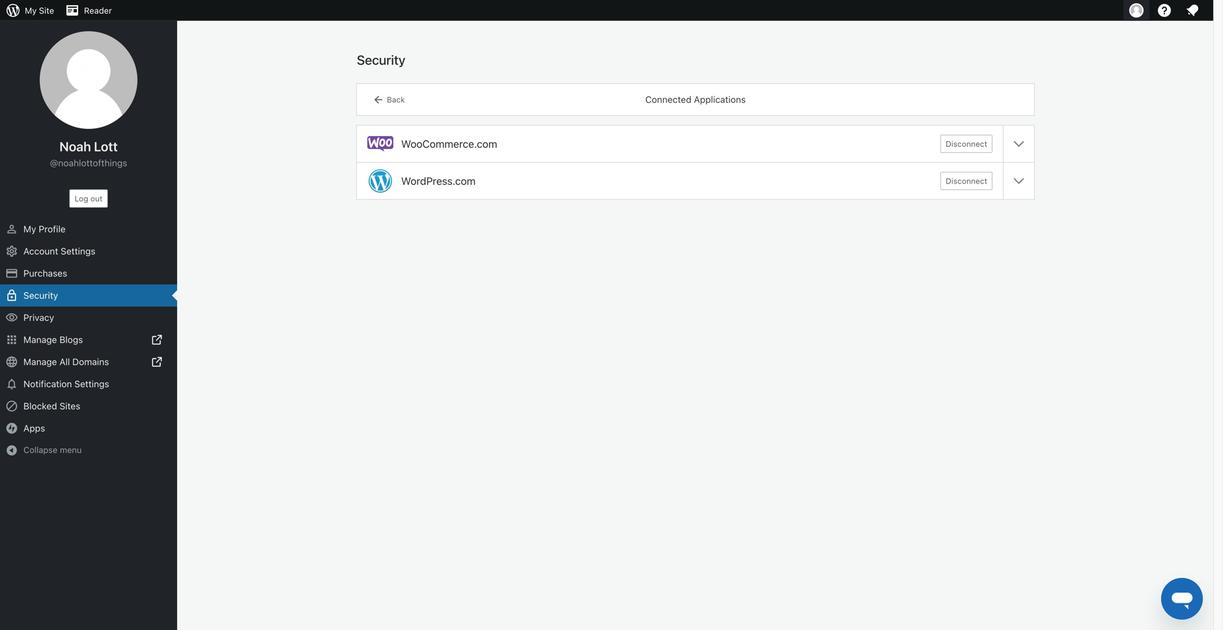 Task type: locate. For each thing, give the bounding box(es) containing it.
privacy link
[[0, 307, 177, 329]]

noah
[[59, 139, 91, 154]]

reader
[[84, 6, 112, 15]]

settings down my profile link
[[61, 246, 95, 257]]

0 vertical spatial plugin icon image
[[367, 131, 393, 157]]

account
[[23, 246, 58, 257]]

purchases
[[23, 268, 67, 279]]

person image
[[5, 223, 18, 236]]

manage down privacy
[[23, 334, 57, 345]]

all
[[59, 357, 70, 367]]

my for my site
[[25, 6, 37, 15]]

my profile
[[23, 224, 66, 234]]

manage for manage all domains
[[23, 357, 57, 367]]

0 vertical spatial manage
[[23, 334, 57, 345]]

disconnect for wordpress.com
[[946, 177, 987, 186]]

0 vertical spatial security
[[357, 52, 405, 67]]

reader link
[[59, 0, 117, 21]]

my left site
[[25, 6, 37, 15]]

0 vertical spatial settings
[[61, 246, 95, 257]]

0 vertical spatial disconnect button
[[941, 135, 993, 153]]

1 disconnect button from the top
[[941, 135, 993, 153]]

security link
[[0, 285, 177, 307]]

2 disconnect from the top
[[946, 177, 987, 186]]

log out button
[[69, 190, 108, 208]]

manage for manage blogs
[[23, 334, 57, 345]]

my
[[25, 6, 37, 15], [23, 224, 36, 234]]

notification
[[23, 379, 72, 390]]

2 manage from the top
[[23, 357, 57, 367]]

disconnect button for woocommerce.com
[[941, 135, 993, 153]]

0 vertical spatial disconnect
[[946, 139, 987, 149]]

disconnect button for wordpress.com
[[941, 172, 993, 190]]

security
[[357, 52, 405, 67], [23, 290, 58, 301]]

help image
[[1157, 3, 1172, 18]]

my right person image
[[23, 224, 36, 234]]

1 vertical spatial disconnect
[[946, 177, 987, 186]]

apps image
[[5, 333, 18, 347]]

1 vertical spatial security
[[23, 290, 58, 301]]

1 horizontal spatial security
[[357, 52, 405, 67]]

1 vertical spatial plugin icon image
[[367, 168, 393, 194]]

language image
[[5, 356, 18, 369]]

account settings
[[23, 246, 95, 257]]

blocked sites
[[23, 401, 80, 412]]

connected applications
[[645, 94, 746, 105]]

purchases link
[[0, 263, 177, 285]]

2 disconnect button from the top
[[941, 172, 993, 190]]

security up back link on the left
[[357, 52, 405, 67]]

plugin icon image down back link on the left
[[367, 131, 393, 157]]

manage
[[23, 334, 57, 345], [23, 357, 57, 367]]

1 vertical spatial settings
[[74, 379, 109, 390]]

@
[[50, 158, 58, 168]]

1 manage from the top
[[23, 334, 57, 345]]

1 plugin icon image from the top
[[367, 131, 393, 157]]

lott
[[94, 139, 118, 154]]

1 vertical spatial my
[[23, 224, 36, 234]]

back
[[387, 95, 405, 104]]

disconnect for woocommerce.com
[[946, 139, 987, 149]]

security up privacy
[[23, 290, 58, 301]]

manage up notification
[[23, 357, 57, 367]]

0 vertical spatial my
[[25, 6, 37, 15]]

security main content
[[357, 51, 1034, 199]]

disconnect button
[[941, 135, 993, 153], [941, 172, 993, 190]]

1 vertical spatial disconnect button
[[941, 172, 993, 190]]

settings
[[61, 246, 95, 257], [74, 379, 109, 390]]

settings down domains
[[74, 379, 109, 390]]

my profile link
[[0, 218, 177, 240]]

blogs
[[59, 334, 83, 345]]

disconnect
[[946, 139, 987, 149], [946, 177, 987, 186]]

notification settings link
[[0, 373, 177, 395]]

noah lott image
[[40, 31, 137, 129]]

my for my profile
[[23, 224, 36, 234]]

menu
[[60, 445, 82, 455]]

plugin icon image left wordpress.com
[[367, 168, 393, 194]]

plugin icon image
[[367, 131, 393, 157], [367, 168, 393, 194]]

1 vertical spatial manage
[[23, 357, 57, 367]]

settings for notification settings
[[74, 379, 109, 390]]

1 disconnect from the top
[[946, 139, 987, 149]]

2 plugin icon image from the top
[[367, 168, 393, 194]]

sites
[[60, 401, 80, 412]]



Task type: describe. For each thing, give the bounding box(es) containing it.
back link
[[373, 91, 405, 108]]

wordpress.com
[[401, 175, 476, 187]]

log out
[[75, 194, 103, 203]]

log
[[75, 194, 88, 203]]

manage all domains link
[[0, 351, 177, 373]]

settings for account settings
[[61, 246, 95, 257]]

blocked
[[23, 401, 57, 412]]

woocommerce.com
[[401, 138, 497, 150]]

noah lott @ noahlottofthings
[[50, 139, 127, 168]]

apps link
[[0, 418, 177, 440]]

privacy
[[23, 312, 54, 323]]

security inside main content
[[357, 52, 405, 67]]

blocked sites link
[[0, 395, 177, 418]]

manage all domains
[[23, 357, 109, 367]]

plugin icon image for woocommerce.com
[[367, 131, 393, 157]]

manage your notifications image
[[1185, 3, 1200, 18]]

collapse menu
[[23, 445, 82, 455]]

collapse
[[23, 445, 58, 455]]

block image
[[5, 400, 18, 413]]

domains
[[72, 357, 109, 367]]

apps
[[23, 423, 45, 434]]

notifications image
[[5, 378, 18, 391]]

notification settings
[[23, 379, 109, 390]]

credit_card image
[[5, 267, 18, 280]]

account settings link
[[0, 240, 177, 263]]

connected
[[645, 94, 692, 105]]

site
[[39, 6, 54, 15]]

0 horizontal spatial security
[[23, 290, 58, 301]]

out
[[90, 194, 103, 203]]

lock image
[[5, 289, 18, 302]]

visibility image
[[5, 311, 18, 324]]

settings image
[[5, 245, 18, 258]]

applications
[[694, 94, 746, 105]]

my site link
[[0, 0, 59, 21]]

profile
[[39, 224, 66, 234]]

manage blogs
[[23, 334, 83, 345]]

my site
[[25, 6, 54, 15]]

noahlottofthings
[[58, 158, 127, 168]]

plugin icon image for wordpress.com
[[367, 168, 393, 194]]

manage blogs link
[[0, 329, 177, 351]]

collapse menu link
[[0, 440, 177, 461]]

my profile image
[[1129, 3, 1144, 18]]



Task type: vqa. For each thing, say whether or not it's contained in the screenshot.
2nd manage from the top of the page
yes



